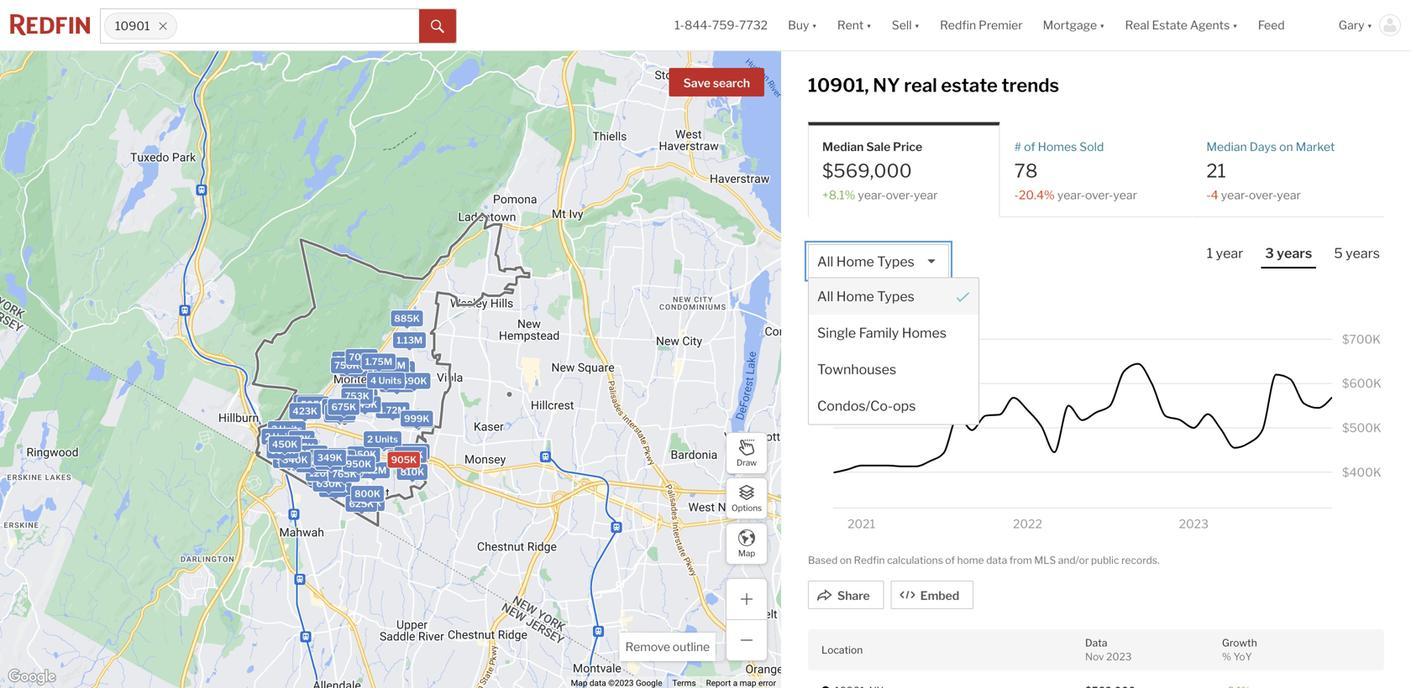 Task type: vqa. For each thing, say whether or not it's contained in the screenshot.
search box
yes



Task type: describe. For each thing, give the bounding box(es) containing it.
embed button
[[891, 581, 974, 610]]

share button
[[808, 581, 884, 610]]

10901,
[[808, 74, 869, 97]]

ops
[[893, 398, 916, 415]]

1 vertical spatial 425k
[[299, 460, 324, 471]]

gary ▾
[[1339, 18, 1373, 32]]

single family homes
[[817, 325, 947, 342]]

640k
[[348, 450, 373, 461]]

837k
[[345, 387, 370, 398]]

340k
[[282, 455, 308, 466]]

types inside dialog
[[877, 289, 915, 305]]

buy ▾
[[788, 18, 817, 32]]

+8.1%
[[822, 188, 856, 202]]

draw button
[[726, 433, 768, 475]]

1 home from the top
[[836, 254, 874, 270]]

▾ for sell ▾
[[914, 18, 920, 32]]

78
[[1015, 160, 1038, 182]]

median for 21
[[1207, 140, 1247, 154]]

over- inside median sale price $569,000 +8.1% year-over-year
[[886, 188, 914, 202]]

sell ▾ button
[[892, 0, 920, 50]]

775k
[[325, 473, 349, 484]]

year inside button
[[1216, 245, 1244, 262]]

data
[[986, 555, 1007, 567]]

0 vertical spatial 700k
[[349, 352, 374, 363]]

0 horizontal spatial 450k
[[272, 440, 298, 450]]

save search button
[[669, 68, 764, 97]]

420k
[[295, 458, 321, 469]]

nov
[[1085, 652, 1104, 664]]

625k
[[349, 499, 374, 510]]

data
[[1085, 638, 1108, 650]]

data nov 2023
[[1085, 638, 1132, 664]]

800k
[[355, 489, 381, 500]]

4 units
[[370, 376, 402, 387]]

draw
[[737, 458, 757, 468]]

328k
[[322, 453, 347, 464]]

over- for 21
[[1249, 188, 1277, 202]]

save search
[[683, 76, 750, 90]]

1.72m
[[379, 405, 406, 416]]

140k
[[327, 468, 351, 479]]

0 horizontal spatial 475k
[[285, 447, 310, 458]]

759-
[[712, 18, 739, 32]]

homes for of
[[1038, 140, 1077, 154]]

search
[[713, 76, 750, 90]]

dialog containing all home types
[[808, 278, 980, 426]]

feed
[[1258, 18, 1285, 32]]

630k
[[316, 479, 342, 490]]

mortgage ▾ button
[[1043, 0, 1105, 50]]

2.42m
[[377, 360, 406, 371]]

save
[[683, 76, 711, 90]]

sell ▾
[[892, 18, 920, 32]]

mortgage ▾ button
[[1033, 0, 1115, 50]]

523k
[[327, 410, 352, 421]]

mls
[[1034, 555, 1056, 567]]

year inside # of homes sold 78 -20.4% year-over-year
[[1113, 188, 1137, 202]]

2 all from the top
[[817, 289, 834, 305]]

610k
[[328, 407, 353, 418]]

▾ for buy ▾
[[812, 18, 817, 32]]

remove outline button
[[620, 633, 716, 662]]

665k
[[270, 446, 295, 456]]

calculations
[[887, 555, 943, 567]]

955k
[[349, 392, 374, 403]]

1-844-759-7732
[[675, 18, 768, 32]]

google image
[[4, 667, 60, 689]]

349k
[[317, 453, 343, 464]]

year- for 21
[[1221, 188, 1249, 202]]

1 all from the top
[[817, 254, 834, 270]]

7732
[[739, 18, 768, 32]]

buy
[[788, 18, 809, 32]]

year- inside median sale price $569,000 +8.1% year-over-year
[[858, 188, 886, 202]]

- for 78
[[1015, 188, 1019, 202]]

3 years button
[[1261, 245, 1317, 269]]

995k
[[356, 498, 381, 509]]

rent ▾ button
[[827, 0, 882, 50]]

5
[[1334, 245, 1343, 262]]

1 horizontal spatial 475k
[[327, 453, 352, 464]]

embed
[[920, 589, 959, 604]]

%
[[1222, 652, 1232, 664]]

1.75m
[[365, 357, 392, 368]]

agents
[[1190, 18, 1230, 32]]

320k
[[312, 468, 337, 479]]

sale
[[866, 140, 891, 154]]

and/or
[[1058, 555, 1089, 567]]

255k
[[321, 463, 346, 474]]

rent ▾ button
[[837, 0, 872, 50]]

1 year
[[1207, 245, 1244, 262]]

sold
[[1080, 140, 1104, 154]]

580k
[[339, 454, 365, 465]]

yoy
[[1234, 652, 1252, 664]]

1 horizontal spatial 450k
[[371, 437, 397, 447]]

sell
[[892, 18, 912, 32]]

year inside the median days on market 21 -4 year-over-year
[[1277, 188, 1301, 202]]

1.10m
[[343, 363, 369, 374]]

1 year button
[[1203, 245, 1248, 267]]

120k
[[309, 468, 333, 479]]



Task type: locate. For each thing, give the bounding box(es) containing it.
homes left sold
[[1038, 140, 1077, 154]]

335k
[[322, 451, 347, 462]]

1 vertical spatial types
[[877, 289, 915, 305]]

425k up 340k
[[290, 442, 315, 453]]

3 for 3 years
[[1265, 245, 1274, 262]]

of left home
[[945, 555, 955, 567]]

▾ right sell
[[914, 18, 920, 32]]

redfin left premier at the top of the page
[[940, 18, 976, 32]]

0 horizontal spatial redfin
[[854, 555, 885, 567]]

remove outline
[[625, 641, 710, 655]]

765k
[[332, 469, 357, 480]]

0 horizontal spatial homes
[[902, 325, 947, 342]]

450k
[[371, 437, 397, 447], [272, 440, 298, 450]]

525k
[[276, 455, 301, 466]]

over- down $569,000
[[886, 188, 914, 202]]

2 horizontal spatial year-
[[1221, 188, 1249, 202]]

▾
[[812, 18, 817, 32], [866, 18, 872, 32], [914, 18, 920, 32], [1100, 18, 1105, 32], [1233, 18, 1238, 32], [1367, 18, 1373, 32]]

year- inside # of homes sold 78 -20.4% year-over-year
[[1058, 188, 1085, 202]]

690k
[[401, 376, 427, 387]]

price
[[893, 140, 923, 154]]

0 horizontal spatial years
[[1277, 245, 1312, 262]]

over- for 78
[[1085, 188, 1113, 202]]

▾ right gary
[[1367, 18, 1373, 32]]

sell ▾ button
[[882, 0, 930, 50]]

all home types up family
[[817, 289, 915, 305]]

real estate agents ▾ button
[[1115, 0, 1248, 50]]

median days on market 21 -4 year-over-year
[[1207, 140, 1335, 202]]

over- down days
[[1249, 188, 1277, 202]]

1
[[1207, 245, 1213, 262]]

rent ▾
[[837, 18, 872, 32]]

median inside median sale price $569,000 +8.1% year-over-year
[[822, 140, 864, 154]]

700k up 1.10m
[[349, 352, 374, 363]]

submit search image
[[431, 20, 444, 33]]

2023
[[1106, 652, 1132, 664]]

estate
[[1152, 18, 1188, 32]]

redfin
[[940, 18, 976, 32], [854, 555, 885, 567]]

years for 3 years
[[1277, 245, 1312, 262]]

3 years
[[1265, 245, 1312, 262]]

year- down 21
[[1221, 188, 1249, 202]]

years left the "5"
[[1277, 245, 1312, 262]]

0 horizontal spatial of
[[945, 555, 955, 567]]

801k
[[391, 453, 415, 464]]

6 ▾ from the left
[[1367, 18, 1373, 32]]

options
[[732, 503, 762, 513]]

1 horizontal spatial -
[[1207, 188, 1211, 202]]

1 horizontal spatial over-
[[1085, 188, 1113, 202]]

139k
[[311, 472, 335, 483]]

0 horizontal spatial 3
[[314, 453, 320, 464]]

$569,000
[[822, 160, 912, 182]]

1 vertical spatial of
[[945, 555, 955, 567]]

1 over- from the left
[[886, 188, 914, 202]]

rent
[[837, 18, 864, 32]]

563k
[[297, 398, 322, 409]]

0 vertical spatial 4
[[1211, 188, 1219, 202]]

3 year- from the left
[[1221, 188, 1249, 202]]

1 horizontal spatial year-
[[1058, 188, 1085, 202]]

real
[[1125, 18, 1150, 32]]

1 vertical spatial 700k
[[323, 484, 348, 495]]

0 vertical spatial of
[[1024, 140, 1035, 154]]

year-
[[858, 188, 886, 202], [1058, 188, 1085, 202], [1221, 188, 1249, 202]]

-
[[1015, 188, 1019, 202], [1207, 188, 1211, 202]]

0 vertical spatial all
[[817, 254, 834, 270]]

over- down sold
[[1085, 188, 1113, 202]]

all up single
[[817, 289, 834, 305]]

median for $569,000
[[822, 140, 864, 154]]

0 vertical spatial 3
[[1265, 245, 1274, 262]]

- inside # of homes sold 78 -20.4% year-over-year
[[1015, 188, 1019, 202]]

real estate agents ▾
[[1125, 18, 1238, 32]]

1 years from the left
[[1277, 245, 1312, 262]]

1 horizontal spatial 650k
[[398, 450, 423, 461]]

townhouses
[[817, 362, 896, 378]]

▾ right rent
[[866, 18, 872, 32]]

1-
[[675, 18, 685, 32]]

0 vertical spatial home
[[836, 254, 874, 270]]

years inside button
[[1346, 245, 1380, 262]]

over- inside the median days on market 21 -4 year-over-year
[[1249, 188, 1277, 202]]

homes for family
[[902, 325, 947, 342]]

redfin inside redfin premier button
[[940, 18, 976, 32]]

home up single
[[836, 289, 874, 305]]

2 all home types from the top
[[817, 289, 915, 305]]

map button
[[726, 523, 768, 565]]

0 vertical spatial on
[[1280, 140, 1293, 154]]

family
[[859, 325, 899, 342]]

real estate agents ▾ link
[[1125, 0, 1238, 50]]

4 ▾ from the left
[[1100, 18, 1105, 32]]

year- inside the median days on market 21 -4 year-over-year
[[1221, 188, 1249, 202]]

2 median from the left
[[1207, 140, 1247, 154]]

0 horizontal spatial median
[[822, 140, 864, 154]]

1 types from the top
[[877, 254, 915, 270]]

over- inside # of homes sold 78 -20.4% year-over-year
[[1085, 188, 1113, 202]]

on inside the median days on market 21 -4 year-over-year
[[1280, 140, 1293, 154]]

1 ▾ from the left
[[812, 18, 817, 32]]

list box containing all home types
[[808, 245, 980, 426]]

700k
[[349, 352, 374, 363], [323, 484, 348, 495]]

0 horizontal spatial -
[[1015, 188, 1019, 202]]

1 horizontal spatial median
[[1207, 140, 1247, 154]]

4 inside map region
[[370, 376, 377, 387]]

245k
[[312, 469, 336, 480]]

4 down 21
[[1211, 188, 1219, 202]]

4
[[1211, 188, 1219, 202], [370, 376, 377, 387]]

2 year- from the left
[[1058, 188, 1085, 202]]

1 vertical spatial home
[[836, 289, 874, 305]]

median inside the median days on market 21 -4 year-over-year
[[1207, 140, 1247, 154]]

- inside the median days on market 21 -4 year-over-year
[[1207, 188, 1211, 202]]

median sale price $569,000 +8.1% year-over-year
[[822, 140, 938, 202]]

1.54m
[[383, 379, 411, 390]]

None search field
[[177, 9, 419, 43]]

1 horizontal spatial on
[[1280, 140, 1293, 154]]

1 horizontal spatial 3
[[1265, 245, 1274, 262]]

mortgage ▾
[[1043, 18, 1105, 32]]

all down +8.1%
[[817, 254, 834, 270]]

location
[[822, 645, 863, 657]]

2 types from the top
[[877, 289, 915, 305]]

4 down 1.75m in the left of the page
[[370, 376, 377, 387]]

- down 78
[[1015, 188, 1019, 202]]

0 vertical spatial types
[[877, 254, 915, 270]]

based
[[808, 555, 838, 567]]

redfin up "share"
[[854, 555, 885, 567]]

1.13m
[[397, 335, 423, 346]]

1 vertical spatial on
[[840, 555, 852, 567]]

▾ right the agents
[[1233, 18, 1238, 32]]

home up all home types element
[[836, 254, 874, 270]]

1 median from the left
[[822, 140, 864, 154]]

▾ for gary ▾
[[1367, 18, 1373, 32]]

475k
[[285, 447, 310, 458], [327, 453, 352, 464]]

▾ for rent ▾
[[866, 18, 872, 32]]

years right the "5"
[[1346, 245, 1380, 262]]

430k
[[386, 364, 412, 375]]

1 horizontal spatial of
[[1024, 140, 1035, 154]]

0 vertical spatial 425k
[[290, 442, 315, 453]]

real
[[904, 74, 937, 97]]

all
[[817, 254, 834, 270], [817, 289, 834, 305]]

4 inside the median days on market 21 -4 year-over-year
[[1211, 188, 1219, 202]]

on right days
[[1280, 140, 1293, 154]]

estate
[[941, 74, 998, 97]]

739k
[[304, 460, 329, 471]]

years inside button
[[1277, 245, 1312, 262]]

275k
[[313, 464, 338, 475]]

# of homes sold 78 -20.4% year-over-year
[[1015, 140, 1137, 202]]

▾ for mortgage ▾
[[1100, 18, 1105, 32]]

all home types up all home types element
[[817, 254, 915, 270]]

year- for 78
[[1058, 188, 1085, 202]]

remove 10901 image
[[158, 21, 168, 31]]

1 vertical spatial 4
[[370, 376, 377, 387]]

3 over- from the left
[[1249, 188, 1277, 202]]

1 horizontal spatial homes
[[1038, 140, 1077, 154]]

450k up 525k
[[272, 440, 298, 450]]

1 horizontal spatial 700k
[[349, 352, 374, 363]]

homes right family
[[902, 325, 947, 342]]

- down 21
[[1207, 188, 1211, 202]]

2 years from the left
[[1346, 245, 1380, 262]]

1.12m
[[361, 465, 387, 476]]

356k
[[321, 463, 346, 474]]

0 horizontal spatial on
[[840, 555, 852, 567]]

425k down 550k
[[299, 460, 324, 471]]

10901
[[115, 19, 150, 33]]

year inside median sale price $569,000 +8.1% year-over-year
[[914, 188, 938, 202]]

3 inside map region
[[314, 453, 320, 464]]

- for 21
[[1207, 188, 1211, 202]]

types up all home types element
[[877, 254, 915, 270]]

1 all home types from the top
[[817, 254, 915, 270]]

▾ right mortgage
[[1100, 18, 1105, 32]]

2 over- from the left
[[1085, 188, 1113, 202]]

845k
[[352, 399, 378, 410]]

450k up 801k
[[371, 437, 397, 447]]

ny
[[873, 74, 900, 97]]

1 vertical spatial homes
[[902, 325, 947, 342]]

0 vertical spatial homes
[[1038, 140, 1077, 154]]

1 horizontal spatial 4
[[1211, 188, 1219, 202]]

0 horizontal spatial 700k
[[323, 484, 348, 495]]

redfin premier
[[940, 18, 1023, 32]]

homes inside # of homes sold 78 -20.4% year-over-year
[[1038, 140, 1077, 154]]

10901, ny real estate trends
[[808, 74, 1059, 97]]

▾ right buy
[[812, 18, 817, 32]]

2 - from the left
[[1207, 188, 1211, 202]]

5 ▾ from the left
[[1233, 18, 1238, 32]]

of right #
[[1024, 140, 1035, 154]]

median up 21
[[1207, 140, 1247, 154]]

3 ▾ from the left
[[914, 18, 920, 32]]

2
[[272, 424, 277, 435], [265, 432, 271, 443], [367, 434, 373, 445], [313, 453, 319, 464], [316, 457, 322, 467], [316, 461, 322, 472], [317, 462, 323, 473]]

gary
[[1339, 18, 1365, 32]]

types up single family homes at the top of page
[[877, 289, 915, 305]]

0 horizontal spatial year-
[[858, 188, 886, 202]]

growth % yoy
[[1222, 638, 1257, 664]]

all home types inside all home types element
[[817, 289, 915, 305]]

3 units
[[314, 453, 345, 464]]

1 horizontal spatial redfin
[[940, 18, 976, 32]]

all home types element
[[809, 279, 979, 315]]

839k
[[335, 355, 361, 366]]

3 for 3 units
[[314, 453, 320, 464]]

list box
[[808, 245, 980, 426]]

3 inside "3 years" button
[[1265, 245, 1274, 262]]

423k
[[293, 406, 318, 417]]

2 ▾ from the left
[[866, 18, 872, 32]]

condos/co-
[[817, 398, 893, 415]]

885k
[[394, 313, 420, 324]]

of inside # of homes sold 78 -20.4% year-over-year
[[1024, 140, 1035, 154]]

year- down $569,000
[[858, 188, 886, 202]]

dialog
[[808, 278, 980, 426]]

outline
[[673, 641, 710, 655]]

0 vertical spatial redfin
[[940, 18, 976, 32]]

1 vertical spatial redfin
[[854, 555, 885, 567]]

130k
[[328, 462, 351, 473]]

520k
[[288, 439, 313, 449]]

844-
[[685, 18, 712, 32]]

1 - from the left
[[1015, 188, 1019, 202]]

1 vertical spatial 3
[[314, 453, 320, 464]]

0 horizontal spatial 650k
[[351, 449, 377, 460]]

single
[[817, 325, 856, 342]]

1 vertical spatial all
[[817, 289, 834, 305]]

map region
[[0, 26, 859, 689]]

1 year- from the left
[[858, 188, 886, 202]]

2 horizontal spatial over-
[[1249, 188, 1277, 202]]

days
[[1250, 140, 1277, 154]]

700k down the 775k
[[323, 484, 348, 495]]

0 vertical spatial all home types
[[817, 254, 915, 270]]

types
[[877, 254, 915, 270], [877, 289, 915, 305]]

650k up 810k
[[398, 450, 423, 461]]

years for 5 years
[[1346, 245, 1380, 262]]

650k up the 1.12m
[[351, 449, 377, 460]]

median up $569,000
[[822, 140, 864, 154]]

1 horizontal spatial years
[[1346, 245, 1380, 262]]

0 horizontal spatial over-
[[886, 188, 914, 202]]

1 vertical spatial all home types
[[817, 289, 915, 305]]

homes inside dialog
[[902, 325, 947, 342]]

810k
[[400, 467, 424, 478]]

670k
[[401, 447, 426, 458]]

options button
[[726, 478, 768, 520]]

83k
[[292, 434, 311, 445]]

5 years
[[1334, 245, 1380, 262]]

on right the based
[[840, 555, 852, 567]]

home
[[836, 254, 874, 270], [836, 289, 874, 305]]

5 years button
[[1330, 245, 1384, 267]]

2 home from the top
[[836, 289, 874, 305]]

year- right 20.4% on the right of the page
[[1058, 188, 1085, 202]]

675k
[[331, 402, 356, 413], [331, 402, 356, 413]]

905k
[[391, 455, 417, 466]]

0 horizontal spatial 4
[[370, 376, 377, 387]]



